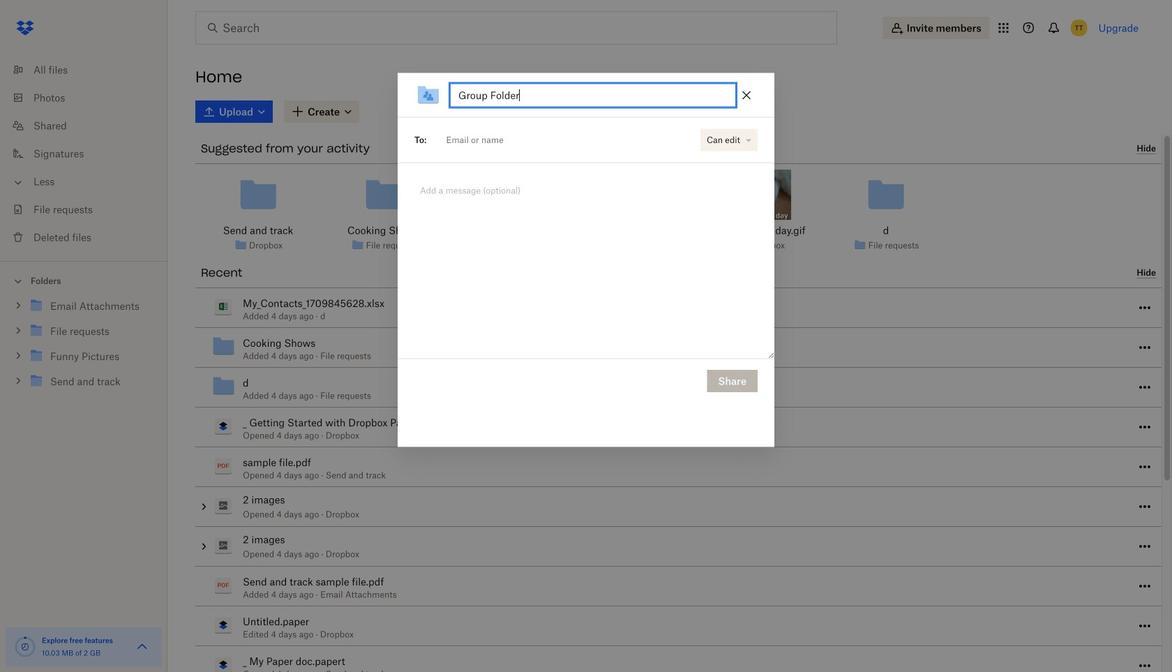 Task type: vqa. For each thing, say whether or not it's contained in the screenshot.
group
yes



Task type: describe. For each thing, give the bounding box(es) containing it.
less image
[[11, 176, 25, 189]]

Add a message (optional) text field
[[415, 180, 758, 342]]

dropbox image
[[11, 14, 39, 42]]

sharing modal dialog
[[398, 73, 775, 559]]

Contact name search field
[[441, 129, 694, 151]]



Task type: locate. For each thing, give the bounding box(es) containing it.
main content
[[184, 98, 1173, 672]]

list
[[0, 47, 168, 261]]

none field inside sharing modal dialog
[[427, 126, 697, 154]]

group
[[0, 291, 168, 404]]

None text field
[[459, 87, 728, 103]]

quota usage progress bar
[[14, 636, 36, 658]]

/have a good day.gif image
[[730, 170, 792, 220]]

None field
[[427, 126, 697, 154]]



